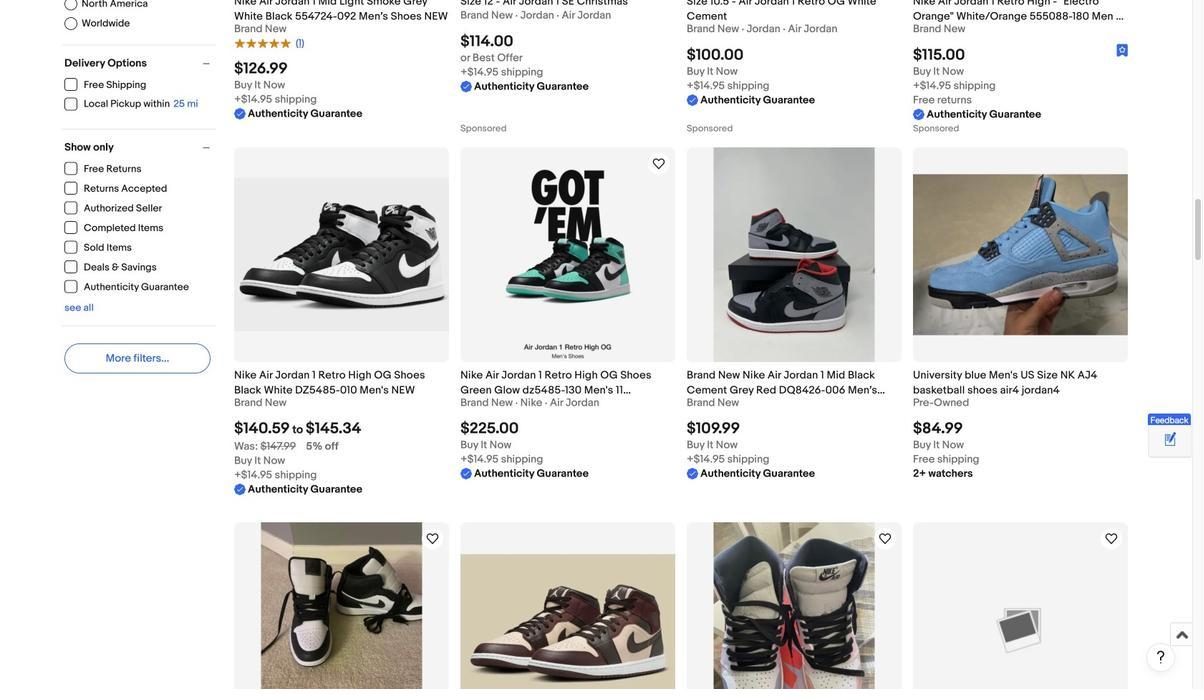 Task type: locate. For each thing, give the bounding box(es) containing it.
watch size 10 - air jordan 1 retro og skyline-vnds image
[[877, 531, 894, 548]]

[cz0790-001] nike air jordan 1 retro low og black/muslin-tech grey-white men's s image
[[992, 602, 1050, 659]]

watch nike air jordan 1 retro high og shoes green glow dz5485-130 men's 11 confirmed image
[[651, 155, 668, 173]]

heading
[[234, 0, 448, 23], [461, 0, 628, 8], [687, 0, 877, 23], [914, 0, 1124, 38], [234, 369, 425, 397], [461, 369, 652, 412], [687, 369, 886, 412], [914, 369, 1098, 397]]

Authenticity Guarantee text field
[[234, 107, 363, 121], [461, 467, 589, 481], [687, 467, 815, 481]]

brand new nike air jordan 1 mid black cement grey red dq8426-006 men's sizes image
[[714, 147, 875, 362]]

Authenticity Guarantee text field
[[461, 79, 589, 94], [687, 93, 815, 107], [914, 107, 1042, 122], [234, 483, 363, 497]]

None text field
[[234, 441, 296, 454]]

1 horizontal spatial authenticity guarantee text field
[[461, 467, 589, 481]]



Task type: describe. For each thing, give the bounding box(es) containing it.
nike air jordan 1 mid se shoes paris ymca fz4359-200 men's new image
[[461, 555, 676, 690]]

nike air jordan 1 retro high og shoes green glow dz5485-130 men's 11 confirmed image
[[497, 147, 640, 362]]

university blue men's us size nk aj4 basketball shoes air4 jordan4 image
[[914, 174, 1128, 336]]

size 10 - air jordan 1 retro og skyline-vnds image
[[714, 523, 875, 690]]

watch [cz0790-001] nike air jordan 1 retro low og black/muslin-tech grey-white men's s image
[[1103, 531, 1121, 548]]

2 horizontal spatial authenticity guarantee text field
[[687, 467, 815, 481]]

help, opens dialogs image
[[1154, 651, 1169, 665]]

nike air jordan 1 retro high og shoes black white dz5485-010 men's new image
[[234, 178, 449, 332]]

nike air jordan 1 mid se black white fb9911-001 men size 9 new image
[[261, 523, 422, 690]]

0 horizontal spatial authenticity guarantee text field
[[234, 107, 363, 121]]

watch nike air jordan 1 mid se black white fb9911-001 men size 9 new image
[[424, 531, 441, 548]]



Task type: vqa. For each thing, say whether or not it's contained in the screenshot.
Vehicles to the middle
no



